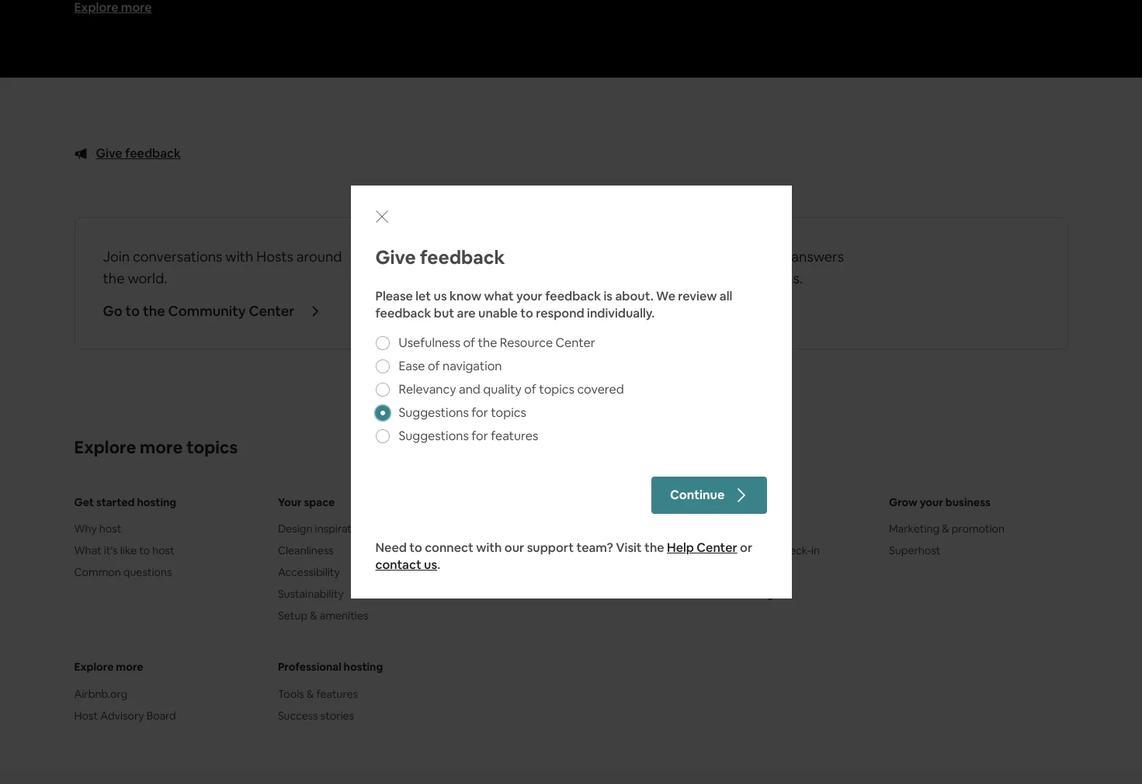 Task type: describe. For each thing, give the bounding box(es) containing it.
tools & features link
[[278, 686, 457, 702]]

connect
[[425, 540, 474, 556]]

common questions
[[74, 566, 172, 580]]

visit
[[616, 540, 642, 556]]

promotion
[[952, 522, 1005, 536]]

contact
[[376, 557, 422, 573]]

help center
[[675, 303, 754, 320]]

success stories link
[[278, 708, 457, 724]]

grow your business link
[[890, 495, 1069, 511]]

feedback inside button
[[125, 146, 181, 162]]

professional hosting link
[[278, 660, 457, 676]]

professional hosting
[[278, 661, 383, 675]]

to inside need to connect with our support team? visit the help center or contact us .
[[410, 540, 423, 556]]

your space link
[[278, 495, 457, 511]]

explore more topics
[[74, 437, 238, 459]]

design
[[278, 522, 313, 536]]

the for help center
[[650, 303, 672, 320]]

explore more
[[74, 661, 143, 675]]

marketing & promotion link
[[890, 522, 1069, 537]]

explore for explore more
[[74, 661, 114, 675]]

review
[[679, 288, 717, 304]]

all
[[720, 288, 733, 304]]

space
[[304, 496, 335, 510]]

need to connect with our support team? visit the help center or contact us .
[[376, 540, 753, 573]]

common
[[74, 566, 121, 580]]

are
[[457, 305, 476, 321]]

host advisory board link
[[74, 708, 253, 724]]

or
[[741, 540, 753, 556]]

individually.
[[587, 305, 655, 321]]

communication & check-in link
[[686, 543, 865, 559]]

1 vertical spatial give
[[376, 245, 416, 269]]

to up is
[[610, 270, 623, 288]]

design inspiration link
[[278, 522, 457, 537]]

marketing & promotion
[[890, 522, 1005, 536]]

in
[[812, 544, 821, 558]]

check-
[[778, 544, 812, 558]]

questions
[[123, 566, 172, 580]]

& for setup
[[310, 610, 318, 623]]

asked
[[696, 270, 734, 288]]

1 vertical spatial host
[[152, 544, 175, 558]]

your inside please let us know what your feedback is about. we review all feedback but are unable to respond individually.
[[517, 288, 543, 304]]

need
[[376, 540, 407, 556]]

let
[[416, 288, 431, 304]]

ease of navigation
[[399, 358, 502, 374]]

board
[[147, 709, 176, 723]]

cleanliness
[[278, 544, 334, 558]]

our
[[505, 540, 525, 556]]

setup
[[278, 610, 308, 623]]

booking
[[539, 544, 581, 558]]

explore for explore more topics
[[74, 437, 136, 459]]

about.
[[616, 288, 654, 304]]

topics for explore more topics
[[186, 437, 238, 459]]

airbnb.org
[[74, 687, 127, 701]]

communication
[[686, 544, 766, 558]]

please
[[376, 288, 413, 304]]

please let us know what your feedback is about. we review all feedback but are unable to respond individually.
[[376, 288, 733, 321]]

your space
[[278, 496, 335, 510]]

of for usefulness
[[463, 334, 476, 351]]

accessibility
[[278, 566, 340, 580]]

find how-to articles and get answers to frequently asked questions.
[[610, 248, 845, 288]]

potential
[[686, 588, 730, 602]]

relevancy and quality of topics covered
[[399, 381, 624, 397]]

join conversations with hosts around the world.
[[103, 248, 342, 288]]

started
[[96, 496, 135, 510]]

covered
[[578, 381, 624, 397]]

amenities
[[320, 610, 369, 623]]

go to the help center
[[610, 303, 754, 320]]

marketing
[[890, 522, 940, 536]]

tools
[[278, 687, 304, 701]]

topics for suggestions for topics
[[491, 404, 527, 421]]

give feedback inside button
[[96, 146, 181, 162]]

help center link
[[667, 540, 738, 556]]

.
[[438, 557, 441, 573]]

go to the community center
[[103, 303, 295, 320]]

what
[[74, 544, 102, 558]]

get
[[767, 248, 789, 266]]

with inside join conversations with hosts around the world.
[[226, 248, 254, 266]]

setup & amenities
[[278, 610, 369, 623]]

calendar & booking settings link
[[482, 543, 661, 559]]

hospitality
[[686, 496, 743, 510]]

and inside find how-to articles and get answers to frequently asked questions.
[[739, 248, 764, 266]]

to up frequently
[[672, 248, 686, 266]]

settings
[[583, 544, 623, 558]]

hosting inside professional hosting "link"
[[344, 661, 383, 675]]

resource
[[500, 334, 553, 351]]

to left "we"
[[632, 303, 647, 320]]



Task type: locate. For each thing, give the bounding box(es) containing it.
continue
[[670, 487, 725, 503]]

your right grow
[[921, 496, 944, 510]]

1 horizontal spatial topics
[[491, 404, 527, 421]]

0 horizontal spatial features
[[317, 687, 358, 701]]

but
[[434, 305, 455, 321]]

with
[[226, 248, 254, 266], [476, 540, 502, 556]]

1 horizontal spatial features
[[491, 428, 539, 444]]

0 horizontal spatial with
[[226, 248, 254, 266]]

for for topics
[[472, 404, 488, 421]]

1 vertical spatial for
[[472, 428, 488, 444]]

hospitality link
[[686, 495, 865, 511]]

we
[[657, 288, 676, 304]]

& right our
[[530, 544, 537, 558]]

what
[[484, 288, 514, 304]]

hosting up tools & features link on the bottom of page
[[344, 661, 383, 675]]

join
[[103, 248, 130, 266]]

& for tools
[[307, 687, 314, 701]]

& right setup
[[310, 610, 318, 623]]

support
[[527, 540, 574, 556]]

and left the get
[[739, 248, 764, 266]]

get started hosting link
[[74, 495, 253, 511]]

0 vertical spatial us
[[434, 288, 447, 304]]

0 vertical spatial and
[[739, 248, 764, 266]]

design inspiration
[[278, 522, 367, 536]]

more for explore more
[[116, 661, 143, 675]]

2 go from the left
[[610, 303, 629, 320]]

0 vertical spatial suggestions
[[399, 404, 469, 421]]

topics
[[539, 381, 575, 397], [491, 404, 527, 421], [186, 437, 238, 459]]

center
[[556, 334, 596, 351], [697, 540, 738, 556]]

of
[[463, 334, 476, 351], [428, 358, 440, 374], [525, 381, 537, 397]]

&
[[943, 522, 950, 536], [530, 544, 537, 558], [768, 544, 776, 558], [310, 610, 318, 623], [307, 687, 314, 701]]

topics left covered on the right of page
[[539, 381, 575, 397]]

accessibility link
[[278, 565, 457, 581]]

potential challenges link
[[686, 587, 865, 603]]

suggestions for suggestions for features
[[399, 428, 469, 444]]

explore up started
[[74, 437, 136, 459]]

suggestions for features
[[399, 428, 539, 444]]

0 horizontal spatial give
[[96, 146, 123, 162]]

1 vertical spatial topics
[[491, 404, 527, 421]]

hosts
[[257, 248, 294, 266]]

success
[[278, 709, 318, 723]]

1 vertical spatial center
[[697, 540, 738, 556]]

0 vertical spatial with
[[226, 248, 254, 266]]

1 horizontal spatial give feedback
[[376, 245, 505, 269]]

challenges
[[732, 588, 786, 602]]

help
[[667, 540, 695, 556]]

the down 'the world.'
[[143, 303, 165, 320]]

to down 'the world.'
[[126, 303, 140, 320]]

setup & amenities link
[[278, 609, 457, 624]]

host up it's
[[99, 522, 122, 536]]

features down relevancy and quality of topics covered
[[491, 428, 539, 444]]

1 vertical spatial give feedback
[[376, 245, 505, 269]]

2 vertical spatial of
[[525, 381, 537, 397]]

0 vertical spatial hosting
[[137, 496, 176, 510]]

the up navigation
[[478, 334, 498, 351]]

1 horizontal spatial center
[[697, 540, 738, 556]]

communication & check-in
[[686, 544, 821, 558]]

1 horizontal spatial host
[[152, 544, 175, 558]]

us inside need to connect with our support team? visit the help center or contact us .
[[424, 557, 438, 573]]

stories
[[321, 709, 354, 723]]

1 vertical spatial suggestions
[[399, 428, 469, 444]]

2 horizontal spatial topics
[[539, 381, 575, 397]]

& left check-
[[768, 544, 776, 558]]

explore more link
[[74, 660, 253, 676]]

suggestions
[[399, 404, 469, 421], [399, 428, 469, 444]]

suggestions down relevancy
[[399, 404, 469, 421]]

go for go to the community center
[[103, 303, 123, 320]]

contact us link
[[376, 557, 438, 573]]

features for suggestions for features
[[491, 428, 539, 444]]

airbnb.org link
[[74, 686, 253, 702]]

success stories
[[278, 709, 354, 723]]

give feedback
[[96, 146, 181, 162], [376, 245, 505, 269]]

why
[[74, 522, 97, 536]]

0 horizontal spatial give feedback
[[96, 146, 181, 162]]

0 vertical spatial more
[[140, 437, 183, 459]]

1 vertical spatial features
[[317, 687, 358, 701]]

1 vertical spatial us
[[424, 557, 438, 573]]

0 horizontal spatial hosting
[[137, 496, 176, 510]]

tools & features
[[278, 687, 358, 701]]

host advisory board
[[74, 709, 176, 723]]

0 vertical spatial give
[[96, 146, 123, 162]]

explore
[[74, 437, 136, 459], [74, 661, 114, 675]]

the for resource
[[478, 334, 498, 351]]

of up navigation
[[463, 334, 476, 351]]

the inside need to connect with our support team? visit the help center or contact us .
[[645, 540, 665, 556]]

1 vertical spatial your
[[921, 496, 944, 510]]

go for go to the help center
[[610, 303, 629, 320]]

& for communication
[[768, 544, 776, 558]]

center left "or"
[[697, 540, 738, 556]]

around
[[297, 248, 342, 266]]

go left "we"
[[610, 303, 629, 320]]

like
[[120, 544, 137, 558]]

0 vertical spatial host
[[99, 522, 122, 536]]

0 horizontal spatial of
[[428, 358, 440, 374]]

topics up 'get started hosting' link
[[186, 437, 238, 459]]

0 vertical spatial your
[[517, 288, 543, 304]]

calendar & booking settings
[[482, 544, 623, 558]]

the right the visit
[[645, 540, 665, 556]]

and down navigation
[[459, 381, 481, 397]]

& for calendar
[[530, 544, 537, 558]]

why host
[[74, 522, 122, 536]]

2 horizontal spatial of
[[525, 381, 537, 397]]

hosting up why host "link"
[[137, 496, 176, 510]]

2 explore from the top
[[74, 661, 114, 675]]

of for ease
[[428, 358, 440, 374]]

usefulness of the resource center
[[399, 334, 596, 351]]

with inside need to connect with our support team? visit the help center or contact us .
[[476, 540, 502, 556]]

2 vertical spatial topics
[[186, 437, 238, 459]]

2 suggestions from the top
[[399, 428, 469, 444]]

of right quality
[[525, 381, 537, 397]]

& down the grow your business
[[943, 522, 950, 536]]

give inside button
[[96, 146, 123, 162]]

what it's like to host link
[[74, 543, 253, 559]]

suggestions for topics
[[399, 404, 527, 421]]

is
[[604, 288, 613, 304]]

with left our
[[476, 540, 502, 556]]

0 horizontal spatial and
[[459, 381, 481, 397]]

1 horizontal spatial go
[[610, 303, 629, 320]]

business
[[946, 496, 991, 510]]

navigation
[[443, 358, 502, 374]]

0 vertical spatial of
[[463, 334, 476, 351]]

us down connect
[[424, 557, 438, 573]]

the for community center
[[143, 303, 165, 320]]

1 horizontal spatial with
[[476, 540, 502, 556]]

0 vertical spatial give feedback
[[96, 146, 181, 162]]

1 vertical spatial and
[[459, 381, 481, 397]]

the down frequently
[[650, 303, 672, 320]]

us inside please let us know what your feedback is about. we review all feedback but are unable to respond individually.
[[434, 288, 447, 304]]

why host link
[[74, 522, 253, 537]]

1 vertical spatial of
[[428, 358, 440, 374]]

explore up airbnb.org
[[74, 661, 114, 675]]

quality
[[484, 381, 522, 397]]

superhost link
[[890, 543, 1069, 559]]

your right what
[[517, 288, 543, 304]]

explore inside explore more link
[[74, 661, 114, 675]]

for for features
[[472, 428, 488, 444]]

us
[[434, 288, 447, 304], [424, 557, 438, 573]]

usefulness
[[399, 334, 461, 351]]

grow your business
[[890, 496, 991, 510]]

sustainability link
[[278, 587, 457, 603]]

0 horizontal spatial center
[[556, 334, 596, 351]]

and
[[739, 248, 764, 266], [459, 381, 481, 397]]

the world.
[[103, 270, 167, 288]]

features up stories at the bottom of page
[[317, 687, 358, 701]]

host inside "link"
[[99, 522, 122, 536]]

1 horizontal spatial and
[[739, 248, 764, 266]]

how-
[[640, 248, 672, 266]]

cleanliness link
[[278, 543, 457, 559]]

host
[[74, 709, 98, 723]]

1 explore from the top
[[74, 437, 136, 459]]

us right the let on the left top of page
[[434, 288, 447, 304]]

the
[[143, 303, 165, 320], [650, 303, 672, 320], [478, 334, 498, 351], [645, 540, 665, 556]]

1 vertical spatial explore
[[74, 661, 114, 675]]

articles
[[689, 248, 736, 266]]

1 horizontal spatial give
[[376, 245, 416, 269]]

1 for from the top
[[472, 404, 488, 421]]

0 vertical spatial center
[[556, 334, 596, 351]]

get started hosting
[[74, 496, 176, 510]]

suggestions down suggestions for topics
[[399, 428, 469, 444]]

to right unable
[[521, 305, 534, 321]]

1 vertical spatial hosting
[[344, 661, 383, 675]]

1 vertical spatial with
[[476, 540, 502, 556]]

0 horizontal spatial topics
[[186, 437, 238, 459]]

superhost
[[890, 544, 941, 558]]

hosting inside 'get started hosting' link
[[137, 496, 176, 510]]

0 vertical spatial topics
[[539, 381, 575, 397]]

inspiration
[[315, 522, 367, 536]]

0 horizontal spatial your
[[517, 288, 543, 304]]

what it's like to host
[[74, 544, 175, 558]]

to up the contact us link
[[410, 540, 423, 556]]

go down 'the world.'
[[103, 303, 123, 320]]

professional
[[278, 661, 342, 675]]

1 vertical spatial more
[[116, 661, 143, 675]]

ease
[[399, 358, 425, 374]]

features for tools & features
[[317, 687, 358, 701]]

center down 'respond'
[[556, 334, 596, 351]]

& for marketing
[[943, 522, 950, 536]]

0 vertical spatial features
[[491, 428, 539, 444]]

with left hosts in the left top of the page
[[226, 248, 254, 266]]

your inside grow your business link
[[921, 496, 944, 510]]

0 horizontal spatial host
[[99, 522, 122, 536]]

host down why host "link"
[[152, 544, 175, 558]]

& right tools on the left bottom of the page
[[307, 687, 314, 701]]

for up the suggestions for features
[[472, 404, 488, 421]]

1 suggestions from the top
[[399, 404, 469, 421]]

0 vertical spatial for
[[472, 404, 488, 421]]

to right like
[[139, 544, 150, 558]]

to inside please let us know what your feedback is about. we review all feedback but are unable to respond individually.
[[521, 305, 534, 321]]

1 horizontal spatial hosting
[[344, 661, 383, 675]]

2 for from the top
[[472, 428, 488, 444]]

more up airbnb.org
[[116, 661, 143, 675]]

calendar
[[482, 544, 527, 558]]

go
[[103, 303, 123, 320], [610, 303, 629, 320]]

your
[[278, 496, 302, 510]]

more for explore more topics
[[140, 437, 183, 459]]

community center
[[168, 303, 295, 320]]

suggestions for suggestions for topics
[[399, 404, 469, 421]]

unable
[[479, 305, 518, 321]]

0 vertical spatial explore
[[74, 437, 136, 459]]

of right ease
[[428, 358, 440, 374]]

to inside what it's like to host link
[[139, 544, 150, 558]]

topics down relevancy and quality of topics covered
[[491, 404, 527, 421]]

continue button
[[652, 477, 767, 514]]

1 horizontal spatial your
[[921, 496, 944, 510]]

questions.
[[737, 270, 803, 288]]

1 horizontal spatial of
[[463, 334, 476, 351]]

1 go from the left
[[103, 303, 123, 320]]

0 horizontal spatial go
[[103, 303, 123, 320]]

for down suggestions for topics
[[472, 428, 488, 444]]

hosting
[[137, 496, 176, 510], [344, 661, 383, 675]]

center inside need to connect with our support team? visit the help center or contact us .
[[697, 540, 738, 556]]

more up 'get started hosting' link
[[140, 437, 183, 459]]



Task type: vqa. For each thing, say whether or not it's contained in the screenshot.


